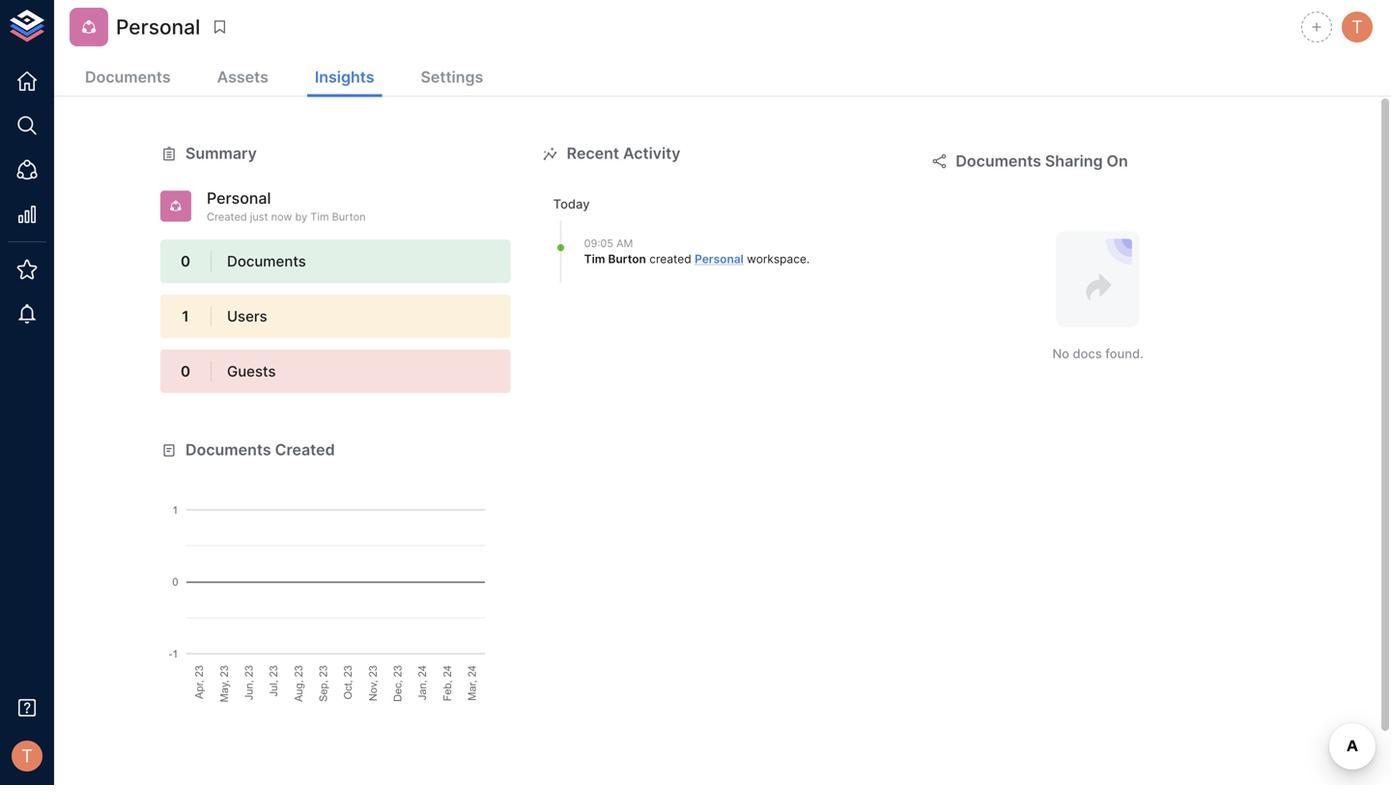 Task type: locate. For each thing, give the bounding box(es) containing it.
burton
[[332, 210, 366, 223], [608, 252, 646, 266]]

1 0 from the top
[[181, 253, 190, 270]]

0
[[181, 253, 190, 270], [181, 363, 190, 380]]

0 vertical spatial 0
[[181, 253, 190, 270]]

personal up just
[[207, 189, 271, 208]]

1 vertical spatial tim
[[584, 252, 605, 266]]

personal inside personal created just now by tim burton
[[207, 189, 271, 208]]

no
[[1053, 346, 1070, 361]]

created
[[207, 210, 247, 223], [275, 441, 335, 460]]

tim down 09:05
[[584, 252, 605, 266]]

1 horizontal spatial burton
[[608, 252, 646, 266]]

docs
[[1073, 346, 1102, 361]]

created down 'guests' at the left of page
[[275, 441, 335, 460]]

1 vertical spatial burton
[[608, 252, 646, 266]]

t
[[1352, 16, 1363, 38], [21, 746, 33, 767]]

burton down am
[[608, 252, 646, 266]]

documents
[[85, 68, 171, 86], [956, 152, 1042, 171], [227, 253, 306, 270], [186, 441, 271, 460]]

1 horizontal spatial personal
[[207, 189, 271, 208]]

1 horizontal spatial t
[[1352, 16, 1363, 38]]

t for t button to the bottom
[[21, 746, 33, 767]]

a chart. image
[[160, 461, 511, 703]]

t button
[[1339, 9, 1376, 45], [6, 735, 48, 778]]

burton right by
[[332, 210, 366, 223]]

2 vertical spatial personal
[[695, 252, 744, 266]]

personal up documents "link"
[[116, 14, 200, 39]]

0 horizontal spatial tim
[[310, 210, 329, 223]]

0 vertical spatial created
[[207, 210, 247, 223]]

1 vertical spatial created
[[275, 441, 335, 460]]

0 down 1
[[181, 363, 190, 380]]

tim
[[310, 210, 329, 223], [584, 252, 605, 266]]

found.
[[1106, 346, 1144, 361]]

created for personal created just now by tim burton
[[207, 210, 247, 223]]

activity
[[623, 144, 681, 163]]

personal link
[[695, 252, 744, 266]]

0 horizontal spatial t button
[[6, 735, 48, 778]]

a chart. element
[[160, 461, 511, 703]]

personal
[[116, 14, 200, 39], [207, 189, 271, 208], [695, 252, 744, 266]]

workspace
[[747, 252, 807, 266]]

0 for documents
[[181, 253, 190, 270]]

0 vertical spatial personal
[[116, 14, 200, 39]]

just
[[250, 210, 268, 223]]

settings link
[[413, 60, 491, 97]]

0 vertical spatial t button
[[1339, 9, 1376, 45]]

2 0 from the top
[[181, 363, 190, 380]]

insights
[[315, 68, 374, 86]]

0 vertical spatial tim
[[310, 210, 329, 223]]

tim right by
[[310, 210, 329, 223]]

0 horizontal spatial t
[[21, 746, 33, 767]]

0 vertical spatial burton
[[332, 210, 366, 223]]

0 horizontal spatial created
[[207, 210, 247, 223]]

t for rightmost t button
[[1352, 16, 1363, 38]]

personal inside '09:05 am tim burton created personal workspace .'
[[695, 252, 744, 266]]

documents link
[[77, 60, 178, 97]]

no docs found.
[[1053, 346, 1144, 361]]

1 horizontal spatial tim
[[584, 252, 605, 266]]

insights link
[[307, 60, 382, 97]]

0 horizontal spatial personal
[[116, 14, 200, 39]]

1 vertical spatial personal
[[207, 189, 271, 208]]

2 horizontal spatial personal
[[695, 252, 744, 266]]

personal for personal created just now by tim burton
[[207, 189, 271, 208]]

1 vertical spatial 0
[[181, 363, 190, 380]]

1 vertical spatial t button
[[6, 735, 48, 778]]

1 horizontal spatial created
[[275, 441, 335, 460]]

0 horizontal spatial burton
[[332, 210, 366, 223]]

0 up 1
[[181, 253, 190, 270]]

1 vertical spatial t
[[21, 746, 33, 767]]

recent
[[567, 144, 619, 163]]

documents inside "link"
[[85, 68, 171, 86]]

personal right created
[[695, 252, 744, 266]]

created left just
[[207, 210, 247, 223]]

0 vertical spatial t
[[1352, 16, 1363, 38]]

created inside personal created just now by tim burton
[[207, 210, 247, 223]]



Task type: describe. For each thing, give the bounding box(es) containing it.
users
[[227, 308, 267, 325]]

1 horizontal spatial t button
[[1339, 9, 1376, 45]]

1
[[182, 308, 189, 325]]

created for documents created
[[275, 441, 335, 460]]

personal created just now by tim burton
[[207, 189, 366, 223]]

am
[[617, 237, 633, 250]]

personal for personal
[[116, 14, 200, 39]]

summary
[[186, 144, 257, 163]]

tim inside '09:05 am tim burton created personal workspace .'
[[584, 252, 605, 266]]

documents for documents created
[[186, 441, 271, 460]]

today
[[553, 197, 590, 212]]

settings
[[421, 68, 483, 86]]

now
[[271, 210, 292, 223]]

burton inside '09:05 am tim burton created personal workspace .'
[[608, 252, 646, 266]]

documents created
[[186, 441, 335, 460]]

assets
[[217, 68, 268, 86]]

.
[[807, 252, 810, 266]]

guests
[[227, 363, 276, 380]]

by
[[295, 210, 307, 223]]

09:05
[[584, 237, 614, 250]]

bookmark image
[[211, 18, 228, 36]]

on
[[1107, 152, 1128, 171]]

09:05 am tim burton created personal workspace .
[[584, 237, 810, 266]]

documents for documents sharing on
[[956, 152, 1042, 171]]

recent activity
[[567, 144, 681, 163]]

documents sharing on
[[956, 152, 1128, 171]]

assets link
[[209, 60, 276, 97]]

documents for documents "link"
[[85, 68, 171, 86]]

tim inside personal created just now by tim burton
[[310, 210, 329, 223]]

0 for guests
[[181, 363, 190, 380]]

sharing
[[1045, 152, 1103, 171]]

burton inside personal created just now by tim burton
[[332, 210, 366, 223]]

created
[[650, 252, 692, 266]]



Task type: vqa. For each thing, say whether or not it's contained in the screenshot.
Created by Tim Burton just now to the bottom
no



